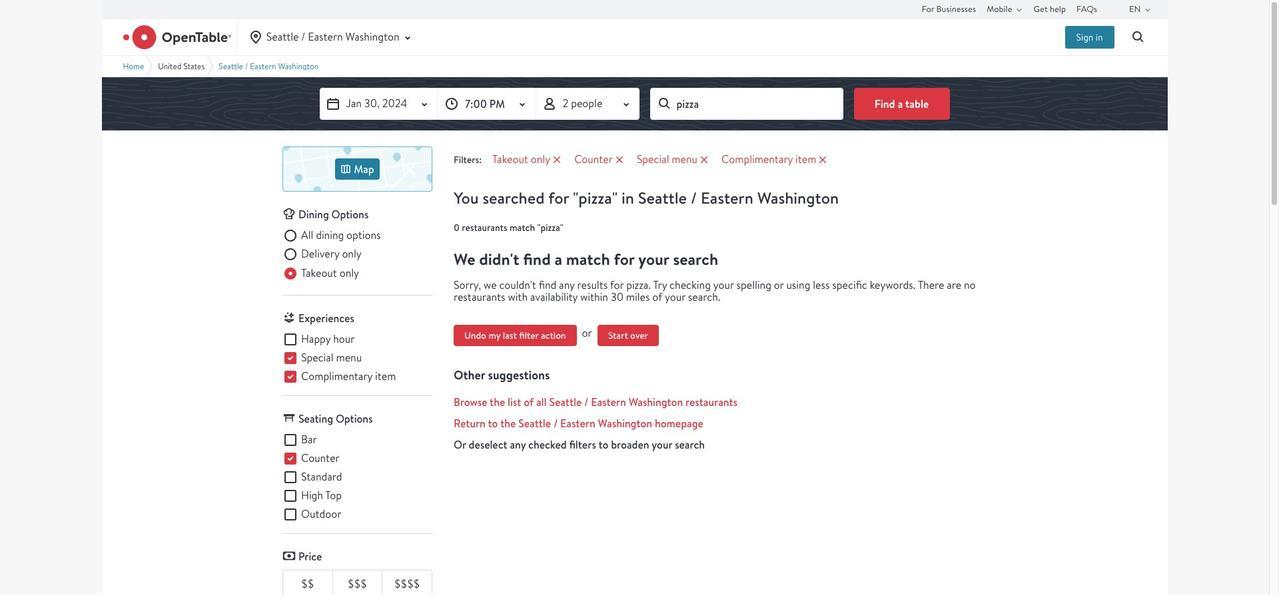 Task type: locate. For each thing, give the bounding box(es) containing it.
0 horizontal spatial counter
[[301, 452, 340, 466]]

to right filters
[[599, 438, 609, 453]]

or inside . try checking your spelling or using less specific keywords. there are no restaurants with availability within 30 miles of your search.
[[774, 278, 784, 292]]

for left pizza
[[610, 278, 624, 292]]

complimentary item inside experiences group
[[301, 370, 396, 384]]

faqs
[[1077, 3, 1098, 14]]

1 vertical spatial any
[[510, 438, 526, 453]]

delivery only
[[301, 247, 362, 261]]

1 horizontal spatial "pizza"
[[573, 187, 618, 209]]

0 vertical spatial seattle / eastern washington
[[266, 30, 400, 44]]

0 horizontal spatial complimentary
[[301, 370, 373, 384]]

1 vertical spatial item
[[375, 370, 396, 384]]

1 horizontal spatial takeout
[[492, 153, 528, 167]]

spelling
[[737, 278, 772, 292]]

of left all
[[524, 395, 534, 410]]

special menu up you searched for "pizza" in seattle / eastern washington
[[637, 153, 698, 167]]

2 vertical spatial only
[[340, 266, 359, 280]]

eastern inside dropdown button
[[308, 30, 343, 44]]

0 vertical spatial only
[[531, 153, 551, 167]]

last
[[503, 330, 517, 342]]

a inside button
[[898, 96, 903, 111]]

united states
[[158, 61, 205, 71]]

1 vertical spatial counter
[[301, 452, 340, 466]]

of inside . try checking your spelling or using less specific keywords. there are no restaurants with availability within 30 miles of your search.
[[653, 290, 662, 304]]

menu up you searched for "pizza" in seattle / eastern washington
[[672, 153, 698, 167]]

special menu inside experiences group
[[301, 351, 362, 365]]

/ up checked
[[554, 417, 558, 431]]

action
[[541, 330, 566, 342]]

"pizza" for for
[[573, 187, 618, 209]]

1 vertical spatial takeout only
[[301, 266, 359, 280]]

1 vertical spatial options
[[336, 412, 373, 427]]

complimentary down please input a location, restaurant or cuisine field on the right of the page
[[722, 153, 793, 167]]

of
[[653, 290, 662, 304], [524, 395, 534, 410]]

find
[[523, 248, 551, 270], [539, 278, 557, 292]]

takeout only down delivery only
[[301, 266, 359, 280]]

in inside sign in button
[[1096, 31, 1103, 43]]

try
[[653, 278, 667, 292]]

0 vertical spatial item
[[796, 153, 817, 167]]

any left the results
[[559, 278, 575, 292]]

1 horizontal spatial to
[[599, 438, 609, 453]]

your inside browse the list of all seattle / eastern washington restaurants return to the seattle / eastern washington homepage or deselect any checked filters to broaden your search
[[652, 438, 673, 453]]

0 horizontal spatial of
[[524, 395, 534, 410]]

"pizza"
[[573, 187, 618, 209], [537, 222, 564, 234]]

or left 'using'
[[774, 278, 784, 292]]

miles
[[626, 290, 650, 304]]

browse the list of all seattle / eastern washington restaurants return to the seattle / eastern washington homepage or deselect any checked filters to broaden your search
[[454, 395, 738, 453]]

en button
[[1130, 0, 1156, 19]]

1 horizontal spatial match
[[566, 248, 610, 270]]

seattle / eastern washington
[[266, 30, 400, 44], [219, 61, 319, 71]]

only down delivery only
[[340, 266, 359, 280]]

find right couldn't
[[539, 278, 557, 292]]

hour
[[333, 333, 355, 347]]

Please input a Location, Restaurant or Cuisine field
[[650, 88, 843, 120]]

your down homepage at the right
[[652, 438, 673, 453]]

1 horizontal spatial item
[[796, 153, 817, 167]]

1 horizontal spatial a
[[898, 96, 903, 111]]

search icon image
[[1130, 29, 1146, 45]]

options for seating options
[[336, 412, 373, 427]]

0 vertical spatial to
[[488, 417, 498, 431]]

all
[[536, 395, 547, 410]]

/ up seattle / eastern washington link
[[301, 30, 305, 44]]

seattle inside dropdown button
[[266, 30, 299, 44]]

0 horizontal spatial or
[[582, 327, 592, 341]]

0 horizontal spatial match
[[510, 222, 535, 234]]

in down counter button
[[622, 187, 634, 209]]

united
[[158, 61, 181, 71]]

jan 30, 2024
[[346, 96, 407, 110]]

. try checking your spelling or using less specific keywords. there are no restaurants with availability within 30 miles of your search.
[[454, 278, 976, 304]]

1 vertical spatial a
[[555, 248, 562, 270]]

takeout
[[492, 153, 528, 167], [301, 266, 337, 280]]

a up sorry, we couldn't find any results for pizza
[[555, 248, 562, 270]]

special menu button
[[632, 152, 716, 168]]

seattle right states
[[219, 61, 243, 71]]

0 horizontal spatial complimentary item
[[301, 370, 396, 384]]

checked
[[528, 438, 567, 453]]

1 horizontal spatial special
[[637, 153, 669, 167]]

seating
[[299, 412, 333, 427]]

washington inside dropdown button
[[346, 30, 400, 44]]

takeout down "delivery only" option
[[301, 266, 337, 280]]

1 vertical spatial only
[[342, 247, 362, 261]]

0 vertical spatial menu
[[672, 153, 698, 167]]

counter down people
[[574, 153, 613, 167]]

complimentary item button
[[716, 152, 835, 168]]

"pizza" down searched
[[537, 222, 564, 234]]

sign in button
[[1065, 26, 1114, 49]]

1 vertical spatial of
[[524, 395, 534, 410]]

your
[[639, 248, 669, 270], [713, 278, 734, 292], [665, 290, 686, 304], [652, 438, 673, 453]]

options up all dining options on the left of the page
[[332, 207, 369, 222]]

menu down hour at left
[[336, 351, 362, 365]]

complimentary
[[722, 153, 793, 167], [301, 370, 373, 384]]

2 vertical spatial for
[[610, 278, 624, 292]]

options right seating
[[336, 412, 373, 427]]

0 horizontal spatial in
[[622, 187, 634, 209]]

standard
[[301, 471, 342, 485]]

1 vertical spatial "pizza"
[[537, 222, 564, 234]]

checking
[[670, 278, 711, 292]]

item inside button
[[796, 153, 817, 167]]

0 horizontal spatial special
[[301, 351, 334, 365]]

/ up filters
[[584, 395, 589, 410]]

return to the seattle / eastern washington homepage link
[[454, 416, 987, 432]]

1 horizontal spatial counter
[[574, 153, 613, 167]]

0 vertical spatial complimentary item
[[722, 153, 817, 167]]

0 vertical spatial special
[[637, 153, 669, 167]]

menu inside experiences group
[[336, 351, 362, 365]]

happy hour
[[301, 333, 355, 347]]

for
[[922, 3, 935, 14]]

broaden
[[611, 438, 649, 453]]

2 vertical spatial restaurants
[[686, 395, 738, 410]]

counter up standard on the bottom left of the page
[[301, 452, 340, 466]]

complimentary item inside button
[[722, 153, 817, 167]]

find a table
[[875, 96, 929, 111]]

with
[[508, 290, 528, 304]]

0 horizontal spatial to
[[488, 417, 498, 431]]

special up you searched for "pizza" in seattle / eastern washington
[[637, 153, 669, 167]]

search up checking
[[673, 248, 718, 270]]

deselect
[[469, 438, 507, 453]]

we didn't find a match for your search
[[454, 248, 718, 270]]

1 horizontal spatial complimentary
[[722, 153, 793, 167]]

1 vertical spatial restaurants
[[454, 290, 505, 304]]

1 vertical spatial complimentary
[[301, 370, 373, 384]]

get
[[1034, 3, 1048, 14]]

restaurants right 0
[[462, 222, 507, 234]]

complimentary down hour at left
[[301, 370, 373, 384]]

seattle up seattle / eastern washington link
[[266, 30, 299, 44]]

in
[[1096, 31, 1103, 43], [622, 187, 634, 209]]

/
[[301, 30, 305, 44], [245, 61, 248, 71], [691, 187, 697, 209], [584, 395, 589, 410], [554, 417, 558, 431]]

find
[[875, 96, 895, 111]]

your right .
[[665, 290, 686, 304]]

seattle
[[266, 30, 299, 44], [219, 61, 243, 71], [638, 187, 687, 209], [549, 395, 582, 410], [518, 417, 551, 431]]

special down happy
[[301, 351, 334, 365]]

0 vertical spatial takeout only
[[492, 153, 551, 167]]

only up searched
[[531, 153, 551, 167]]

$$$
[[348, 578, 367, 592]]

match down searched
[[510, 222, 535, 234]]

1 vertical spatial complimentary item
[[301, 370, 396, 384]]

find up sorry, we couldn't find any results for pizza
[[523, 248, 551, 270]]

happy
[[301, 333, 331, 347]]

any inside browse the list of all seattle / eastern washington restaurants return to the seattle / eastern washington homepage or deselect any checked filters to broaden your search
[[510, 438, 526, 453]]

None field
[[650, 88, 843, 120]]

a right find
[[898, 96, 903, 111]]

map button
[[283, 147, 432, 192]]

special inside button
[[637, 153, 669, 167]]

specific
[[832, 278, 868, 292]]

0 vertical spatial counter
[[574, 153, 613, 167]]

item
[[796, 153, 817, 167], [375, 370, 396, 384]]

to up the deselect
[[488, 417, 498, 431]]

1 horizontal spatial complimentary item
[[722, 153, 817, 167]]

0 horizontal spatial any
[[510, 438, 526, 453]]

of right .
[[653, 290, 662, 304]]

1 horizontal spatial takeout only
[[492, 153, 551, 167]]

you searched for "pizza" in seattle / eastern washington
[[454, 187, 839, 209]]

0 horizontal spatial menu
[[336, 351, 362, 365]]

1 vertical spatial search
[[675, 438, 705, 453]]

seattle / eastern washington button
[[248, 19, 416, 55]]

high
[[301, 489, 323, 503]]

1 horizontal spatial any
[[559, 278, 575, 292]]

complimentary item down please input a location, restaurant or cuisine field on the right of the page
[[722, 153, 817, 167]]

match up the results
[[566, 248, 610, 270]]

counter inside button
[[574, 153, 613, 167]]

search down homepage at the right
[[675, 438, 705, 453]]

takeout up searched
[[492, 153, 528, 167]]

or
[[454, 438, 466, 453]]

states
[[183, 61, 205, 71]]

0 vertical spatial "pizza"
[[573, 187, 618, 209]]

item inside experiences group
[[375, 370, 396, 384]]

complimentary item down hour at left
[[301, 370, 396, 384]]

start over
[[608, 330, 648, 342]]

restaurants up the return to the seattle / eastern washington homepage 'link'
[[686, 395, 738, 410]]

All dining options radio
[[283, 228, 381, 244]]

Delivery only radio
[[283, 247, 362, 263]]

1 vertical spatial takeout
[[301, 266, 337, 280]]

0 vertical spatial special menu
[[637, 153, 698, 167]]

options
[[332, 207, 369, 222], [336, 412, 373, 427]]

1 horizontal spatial of
[[653, 290, 662, 304]]

7:00
[[465, 96, 487, 111]]

Takeout only radio
[[283, 266, 359, 282]]

for businesses button
[[922, 0, 976, 19]]

1 horizontal spatial special menu
[[637, 153, 698, 167]]

0 vertical spatial for
[[549, 187, 569, 209]]

you
[[454, 187, 479, 209]]

my
[[489, 330, 501, 342]]

0 horizontal spatial takeout
[[301, 266, 337, 280]]

using
[[787, 278, 811, 292]]

for right searched
[[549, 187, 569, 209]]

for
[[549, 187, 569, 209], [614, 248, 635, 270], [610, 278, 624, 292]]

1 vertical spatial special
[[301, 351, 334, 365]]

seating options group
[[283, 433, 432, 523]]

washington
[[346, 30, 400, 44], [278, 61, 319, 71], [757, 187, 839, 209], [629, 395, 683, 410], [598, 417, 652, 431]]

any left checked
[[510, 438, 526, 453]]

only down all dining options on the left of the page
[[342, 247, 362, 261]]

in right "sign"
[[1096, 31, 1103, 43]]

"pizza" down counter button
[[573, 187, 618, 209]]

0 horizontal spatial "pizza"
[[537, 222, 564, 234]]

menu
[[672, 153, 698, 167], [336, 351, 362, 365]]

1 horizontal spatial menu
[[672, 153, 698, 167]]

1 vertical spatial menu
[[336, 351, 362, 365]]

the left list
[[490, 395, 505, 410]]

0 horizontal spatial item
[[375, 370, 396, 384]]

special menu down happy hour
[[301, 351, 362, 365]]

0 vertical spatial options
[[332, 207, 369, 222]]

or left start
[[582, 327, 592, 341]]

0 horizontal spatial special menu
[[301, 351, 362, 365]]

restaurants left with
[[454, 290, 505, 304]]

0 vertical spatial or
[[774, 278, 784, 292]]

filter
[[519, 330, 539, 342]]

0 vertical spatial complimentary
[[722, 153, 793, 167]]

1 vertical spatial special menu
[[301, 351, 362, 365]]

0 horizontal spatial takeout only
[[301, 266, 359, 280]]

2 people
[[563, 96, 603, 110]]

sign
[[1077, 31, 1094, 43]]

start
[[608, 330, 628, 342]]

special
[[637, 153, 669, 167], [301, 351, 334, 365]]

browse the list of all seattle / eastern washington restaurants link
[[454, 395, 987, 411]]

all
[[301, 229, 313, 243]]

restaurants inside browse the list of all seattle / eastern washington restaurants return to the seattle / eastern washington homepage or deselect any checked filters to broaden your search
[[686, 395, 738, 410]]

/ inside seattle / eastern washington dropdown button
[[301, 30, 305, 44]]

for up pizza
[[614, 248, 635, 270]]

takeout only up searched
[[492, 153, 551, 167]]

/ down special menu button
[[691, 187, 697, 209]]

sorry,
[[454, 278, 481, 292]]

to
[[488, 417, 498, 431], [599, 438, 609, 453]]

1 vertical spatial match
[[566, 248, 610, 270]]

0 vertical spatial takeout
[[492, 153, 528, 167]]

complimentary inside experiences group
[[301, 370, 373, 384]]

the down list
[[501, 417, 516, 431]]

takeout only inside option
[[301, 266, 359, 280]]

1 horizontal spatial or
[[774, 278, 784, 292]]

0 vertical spatial search
[[673, 248, 718, 270]]

0 vertical spatial in
[[1096, 31, 1103, 43]]

1 horizontal spatial in
[[1096, 31, 1103, 43]]

0 vertical spatial a
[[898, 96, 903, 111]]

0 vertical spatial of
[[653, 290, 662, 304]]



Task type: describe. For each thing, give the bounding box(es) containing it.
takeout inside takeout only "button"
[[492, 153, 528, 167]]

seattle down all
[[518, 417, 551, 431]]

dining options group
[[283, 228, 432, 285]]

browse
[[454, 395, 487, 410]]

1 vertical spatial for
[[614, 248, 635, 270]]

1 vertical spatial seattle / eastern washington
[[219, 61, 319, 71]]

jan 30, 2024 button
[[320, 88, 438, 120]]

didn't
[[479, 248, 519, 270]]

0
[[454, 222, 460, 234]]

seattle / eastern washington link
[[219, 61, 319, 71]]

counter inside seating options 'group'
[[301, 452, 340, 466]]

experiences
[[299, 311, 354, 326]]

we
[[454, 248, 475, 270]]

top
[[325, 489, 342, 503]]

get help
[[1034, 3, 1066, 14]]

get help button
[[1034, 0, 1066, 19]]

0 vertical spatial restaurants
[[462, 222, 507, 234]]

menu inside button
[[672, 153, 698, 167]]

0 restaurants match "pizza"
[[454, 222, 564, 234]]

return
[[454, 417, 486, 431]]

all dining options
[[301, 229, 381, 243]]

table
[[906, 96, 929, 111]]

over
[[630, 330, 648, 342]]

takeout inside takeout only option
[[301, 266, 337, 280]]

30
[[611, 290, 624, 304]]

en
[[1130, 3, 1141, 14]]

search inside browse the list of all seattle / eastern washington restaurants return to the seattle / eastern washington homepage or deselect any checked filters to broaden your search
[[675, 438, 705, 453]]

filters:
[[454, 154, 482, 166]]

help
[[1050, 3, 1066, 14]]

availability
[[530, 290, 578, 304]]

0 vertical spatial any
[[559, 278, 575, 292]]

0 vertical spatial the
[[490, 395, 505, 410]]

special inside experiences group
[[301, 351, 334, 365]]

seattle right all
[[549, 395, 582, 410]]

options
[[347, 229, 381, 243]]

only for "delivery only" option
[[342, 247, 362, 261]]

/ right states
[[245, 61, 248, 71]]

your up .
[[639, 248, 669, 270]]

delivery
[[301, 247, 340, 261]]

list
[[508, 395, 521, 410]]

homepage
[[655, 417, 704, 431]]

dining
[[316, 229, 344, 243]]

only for takeout only option
[[340, 266, 359, 280]]

filters
[[569, 438, 596, 453]]

complimentary inside complimentary item button
[[722, 153, 793, 167]]

0 vertical spatial find
[[523, 248, 551, 270]]

mobile
[[987, 3, 1013, 14]]

"pizza" for match
[[537, 222, 564, 234]]

1 vertical spatial find
[[539, 278, 557, 292]]

businesses
[[937, 3, 976, 14]]

no
[[964, 278, 976, 292]]

less
[[813, 278, 830, 292]]

seattle / eastern washington inside dropdown button
[[266, 30, 400, 44]]

mobile button
[[987, 0, 1027, 19]]

$$$$
[[394, 578, 420, 592]]

start over button
[[598, 325, 659, 347]]

bar
[[301, 433, 317, 447]]

dining options
[[299, 207, 369, 222]]

couldn't
[[499, 278, 536, 292]]

dining
[[299, 207, 329, 222]]

undo
[[464, 330, 486, 342]]

0 vertical spatial match
[[510, 222, 535, 234]]

suggestions
[[488, 367, 550, 384]]

7:00 pm
[[465, 96, 505, 111]]

other suggestions
[[454, 367, 550, 384]]

outdoor
[[301, 508, 341, 522]]

we
[[484, 278, 497, 292]]

keywords.
[[870, 278, 916, 292]]

experiences group
[[283, 332, 432, 385]]

sorry, we couldn't find any results for pizza
[[454, 278, 649, 292]]

searched
[[483, 187, 545, 209]]

undo my last filter action button
[[454, 325, 577, 347]]

only inside "button"
[[531, 153, 551, 167]]

opentable logo image
[[123, 25, 231, 49]]

options for dining options
[[332, 207, 369, 222]]

1 vertical spatial in
[[622, 187, 634, 209]]

.
[[649, 278, 651, 292]]

2
[[563, 96, 569, 110]]

find a table button
[[854, 88, 950, 120]]

takeout only inside "button"
[[492, 153, 551, 167]]

1 vertical spatial the
[[501, 417, 516, 431]]

restaurants inside . try checking your spelling or using less specific keywords. there are no restaurants with availability within 30 miles of your search.
[[454, 290, 505, 304]]

undo my last filter action
[[464, 330, 566, 342]]

2024
[[382, 96, 407, 110]]

home
[[123, 61, 144, 71]]

map
[[354, 162, 374, 177]]

price
[[299, 550, 322, 565]]

people
[[571, 96, 603, 110]]

1 vertical spatial or
[[582, 327, 592, 341]]

1 vertical spatial to
[[599, 438, 609, 453]]

sign in
[[1077, 31, 1103, 43]]

takeout only button
[[487, 152, 569, 168]]

within
[[580, 290, 608, 304]]

for businesses
[[922, 3, 976, 14]]

search.
[[688, 290, 721, 304]]

0 horizontal spatial a
[[555, 248, 562, 270]]

special menu inside button
[[637, 153, 698, 167]]

your left spelling
[[713, 278, 734, 292]]

of inside browse the list of all seattle / eastern washington restaurants return to the seattle / eastern washington homepage or deselect any checked filters to broaden your search
[[524, 395, 534, 410]]

there
[[918, 278, 944, 292]]

seating options
[[299, 412, 373, 427]]

seattle down special menu button
[[638, 187, 687, 209]]



Task type: vqa. For each thing, say whether or not it's contained in the screenshot.
any inside the Browse the list of all Seattle / Eastern Washington restaurants Return to the Seattle / Eastern Washington homepage Or deselect any checked filters to broaden your search
yes



